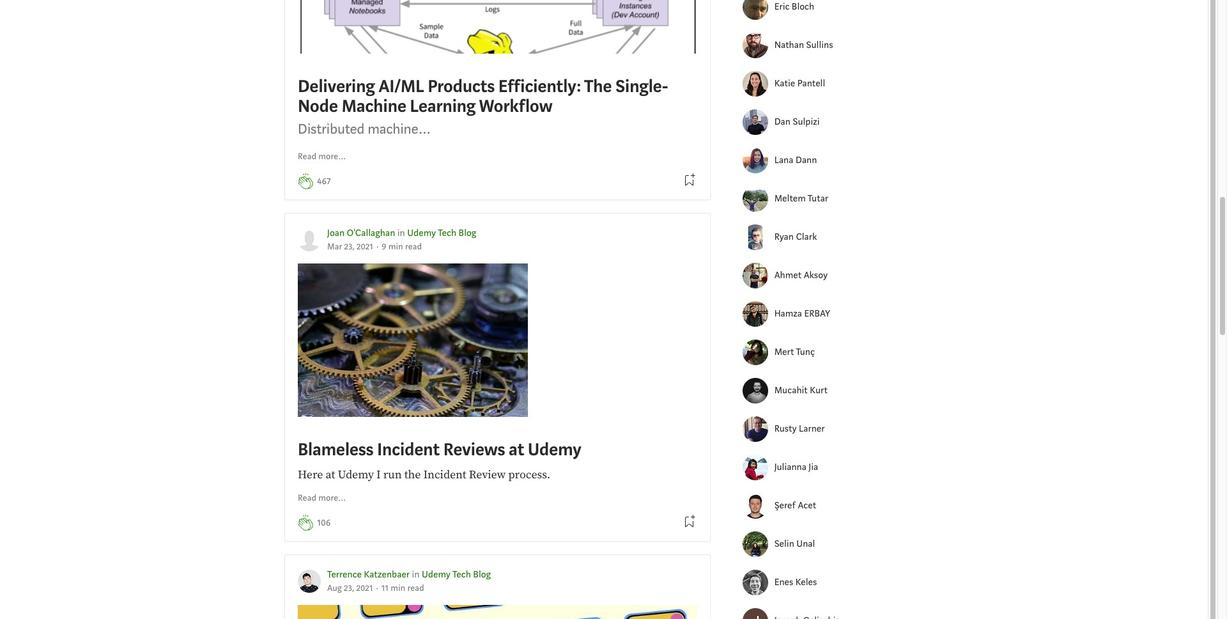 Task type: locate. For each thing, give the bounding box(es) containing it.
distributed
[[298, 120, 365, 138]]

1 read from the top
[[298, 151, 317, 162]]

terrence katzenbaer link
[[327, 568, 410, 580]]

katzenbaer
[[364, 568, 410, 580]]

mucahit
[[775, 384, 808, 396]]

2021 down joan o'callaghan link
[[357, 241, 373, 253]]

ryan clark
[[775, 231, 817, 243]]

0 vertical spatial more…
[[319, 151, 346, 162]]

1 read more… link from the top
[[298, 150, 346, 163]]

in up 9 min read image
[[398, 227, 405, 239]]

1 read more… from the top
[[298, 151, 346, 162]]

in up 11 min read image
[[412, 568, 420, 580]]

1 vertical spatial 2021
[[356, 583, 373, 594]]

read more…
[[298, 151, 346, 162], [298, 492, 346, 504]]

reviews
[[444, 438, 505, 461]]

rusty larner
[[775, 423, 825, 435]]

mucahit kurt link
[[775, 384, 871, 398]]

2 read more… from the top
[[298, 492, 346, 504]]

incident
[[377, 438, 440, 461], [424, 468, 467, 482]]

1 vertical spatial read more…
[[298, 492, 346, 504]]

1 vertical spatial more…
[[319, 492, 346, 504]]

udemy for o'callaghan
[[408, 227, 436, 239]]

23,
[[344, 241, 355, 253], [344, 583, 354, 594]]

0 vertical spatial 2021
[[357, 241, 373, 253]]

23, right aug
[[344, 583, 354, 594]]

1 horizontal spatial in
[[412, 568, 420, 580]]

incident down blameless incident reviews at udemy
[[424, 468, 467, 482]]

tech
[[438, 227, 457, 239], [453, 568, 471, 580]]

go to the profile of lana dann image
[[743, 148, 768, 173]]

1 vertical spatial udemy tech blog link
[[422, 568, 491, 580]]

eric bloch
[[775, 1, 815, 13]]

read
[[298, 151, 317, 162], [298, 492, 317, 504]]

go to the profile of nathan sullins image
[[743, 33, 768, 58]]

aksoy
[[804, 269, 828, 281]]

1 vertical spatial tech
[[453, 568, 471, 580]]

2 read from the top
[[298, 492, 317, 504]]

0 vertical spatial 23,
[[344, 241, 355, 253]]

ahmet
[[775, 269, 802, 281]]

nathan sullins
[[775, 39, 834, 51]]

go to the profile of şeref acet image
[[743, 493, 768, 519]]

tutar
[[808, 192, 829, 205]]

more… down at
[[319, 492, 346, 504]]

467 button
[[317, 174, 331, 189]]

dan sulpizi link
[[775, 115, 871, 129]]

2 more… from the top
[[319, 492, 346, 504]]

0 vertical spatial udemy
[[408, 227, 436, 239]]

tech for joan o'callaghan in udemy tech blog
[[438, 227, 457, 239]]

julianna jia link
[[775, 460, 871, 475]]

eric bloch link
[[775, 0, 871, 14]]

machine
[[342, 95, 406, 118]]

read more… down at
[[298, 492, 346, 504]]

udemy up 11 min read image
[[422, 568, 451, 580]]

1 2021 from the top
[[357, 241, 373, 253]]

aug 23, 2021 link
[[327, 583, 373, 594]]

go to the profile of eric bloch image
[[743, 0, 768, 20]]

read more… link
[[298, 150, 346, 163], [298, 492, 346, 505]]

2 read more… link from the top
[[298, 492, 346, 505]]

more… for 1st read more… link from the bottom of the page
[[319, 492, 346, 504]]

sullins
[[807, 39, 834, 51]]

go to the profile of ahmet aksoy image
[[743, 263, 768, 288]]

read more… up 467
[[298, 151, 346, 162]]

erbay
[[805, 308, 831, 320]]

read more… link up 467
[[298, 150, 346, 163]]

1 vertical spatial 23,
[[344, 583, 354, 594]]

learning workflow
[[410, 95, 553, 118]]

0 vertical spatial tech
[[438, 227, 457, 239]]

mar 23, 2021
[[327, 241, 373, 253]]

mar 23, 2021 link
[[327, 241, 373, 253]]

read more… link up 106 on the bottom left of page
[[298, 492, 346, 505]]

udemy up 9 min read image
[[408, 227, 436, 239]]

şeref acet link
[[775, 499, 871, 513]]

0 horizontal spatial in
[[398, 227, 405, 239]]

a decorative header image with a repeating pattern of minimalistic ipad screens that depict a full screen app, an app in one-half split view, an app in two-thirds split view, and a slide over app on top of a full screen app. image
[[298, 605, 697, 619]]

1 vertical spatial read more… link
[[298, 492, 346, 505]]

clark
[[796, 231, 817, 243]]

blog for joan o'callaghan in udemy tech blog
[[459, 227, 477, 239]]

udemy tech blog link for terrence katzenbaer in udemy tech blog
[[422, 568, 491, 580]]

delivering ai/ml products efficiently: the single- node machine learning workflow distributed machine…
[[298, 75, 668, 138]]

acet
[[798, 499, 817, 512]]

udemy tech blog link
[[408, 227, 477, 239], [422, 568, 491, 580]]

9 min read image
[[382, 241, 422, 253]]

go to the profile of katie pantell image
[[743, 71, 768, 97]]

more… up 467
[[319, 151, 346, 162]]

2021
[[357, 241, 373, 253], [356, 583, 373, 594]]

udemy tech blog link up 11 min read image
[[422, 568, 491, 580]]

0 vertical spatial read more…
[[298, 151, 346, 162]]

go to the profile of joan o'callaghan image
[[298, 228, 321, 252]]

23, for joan
[[344, 241, 355, 253]]

2 2021 from the top
[[356, 583, 373, 594]]

go to the profile of enes keles image
[[743, 570, 768, 595]]

0 vertical spatial in
[[398, 227, 405, 239]]

0 vertical spatial blog
[[459, 227, 477, 239]]

incident up 'the'
[[377, 438, 440, 461]]

read down here
[[298, 492, 317, 504]]

udemy for katzenbaer
[[422, 568, 451, 580]]

0 vertical spatial read
[[298, 151, 317, 162]]

1 vertical spatial in
[[412, 568, 420, 580]]

read more… for 1st read more… link from the bottom of the page
[[298, 492, 346, 504]]

dann
[[796, 154, 818, 166]]

larner
[[799, 423, 825, 435]]

go to the profile of selin unal image
[[743, 531, 768, 557]]

0 vertical spatial udemy tech blog link
[[408, 227, 477, 239]]

go to the profile of mert tunç image
[[743, 340, 768, 365]]

2 vertical spatial udemy
[[422, 568, 451, 580]]

2 23, from the top
[[344, 583, 354, 594]]

2021 down the terrence katzenbaer link
[[356, 583, 373, 594]]

udemy left i
[[338, 468, 374, 482]]

1 23, from the top
[[344, 241, 355, 253]]

nathan sullins link
[[775, 38, 871, 53]]

read more… for second read more… link from the bottom
[[298, 151, 346, 162]]

go to the profile of ryan clark image
[[743, 225, 768, 250]]

hamza erbay
[[775, 308, 831, 320]]

0 vertical spatial read more… link
[[298, 150, 346, 163]]

1 vertical spatial udemy
[[338, 468, 374, 482]]

go to the profile of meltem tutar image
[[743, 186, 768, 212]]

read down distributed at left top
[[298, 151, 317, 162]]

udemy tech blog link up 9 min read image
[[408, 227, 477, 239]]

1 vertical spatial blog
[[473, 568, 491, 580]]

106
[[317, 516, 331, 529]]

bloch
[[792, 1, 815, 13]]

kurt
[[810, 384, 828, 396]]

hamza erbay link
[[775, 307, 871, 321]]

udemy
[[408, 227, 436, 239], [338, 468, 374, 482], [422, 568, 451, 580]]

2021 for o'callaghan
[[357, 241, 373, 253]]

1 vertical spatial read
[[298, 492, 317, 504]]

1 more… from the top
[[319, 151, 346, 162]]

23, right mar
[[344, 241, 355, 253]]



Task type: vqa. For each thing, say whether or not it's contained in the screenshot.
Follow
no



Task type: describe. For each thing, give the bounding box(es) containing it.
sulpizi
[[793, 116, 820, 128]]

dan sulpizi
[[775, 116, 820, 128]]

aug
[[327, 583, 342, 594]]

enes
[[775, 576, 794, 588]]

the
[[585, 75, 612, 98]]

şeref acet
[[775, 499, 817, 512]]

review
[[469, 468, 506, 482]]

machine…
[[368, 120, 431, 138]]

run
[[384, 468, 402, 482]]

read for 1st read more… link from the bottom of the page
[[298, 492, 317, 504]]

udemy tech blog link for joan o'callaghan in udemy tech blog
[[408, 227, 477, 239]]

go to the profile of julianna jia image
[[743, 455, 768, 480]]

terrence katzenbaer in udemy tech blog
[[327, 568, 491, 580]]

node
[[298, 95, 338, 118]]

delivering
[[298, 75, 375, 98]]

rusty larner link
[[775, 422, 871, 436]]

katie pantell link
[[775, 77, 871, 91]]

joan
[[327, 227, 345, 239]]

pantell
[[798, 77, 826, 89]]

lana dann link
[[775, 153, 871, 168]]

eric
[[775, 1, 790, 13]]

at
[[326, 468, 335, 482]]

mert tunç
[[775, 346, 815, 358]]

0 vertical spatial incident
[[377, 438, 440, 461]]

i
[[377, 468, 381, 482]]

ryan clark link
[[775, 230, 871, 244]]

mar
[[327, 241, 342, 253]]

blameless incident reviews at udemy
[[298, 438, 582, 461]]

rusty
[[775, 423, 797, 435]]

keles
[[796, 576, 817, 588]]

selin
[[775, 538, 795, 550]]

ai/ml
[[379, 75, 424, 98]]

katie pantell
[[775, 77, 826, 89]]

ahmet aksoy link
[[775, 269, 871, 283]]

2021 for katzenbaer
[[356, 583, 373, 594]]

go to the profile of mucahit kurt image
[[743, 378, 768, 404]]

lana
[[775, 154, 794, 166]]

single-
[[616, 75, 668, 98]]

in for o'callaghan
[[398, 227, 405, 239]]

read for second read more… link from the bottom
[[298, 151, 317, 162]]

more… for second read more… link from the bottom
[[319, 151, 346, 162]]

joan o'callaghan link
[[327, 227, 395, 239]]

joan o'callaghan in udemy tech blog
[[327, 227, 477, 239]]

go to the profile of rusty larner image
[[743, 416, 768, 442]]

ryan
[[775, 231, 794, 243]]

1 vertical spatial incident
[[424, 468, 467, 482]]

julianna
[[775, 461, 807, 473]]

106 button
[[317, 516, 331, 530]]

go to the profile of dan sulpizi image
[[743, 109, 768, 135]]

meltem
[[775, 192, 806, 205]]

unal
[[797, 538, 816, 550]]

enes keles
[[775, 576, 817, 588]]

nathan
[[775, 39, 805, 51]]

efficiently:
[[499, 75, 581, 98]]

selin unal
[[775, 538, 816, 550]]

terrence
[[327, 568, 362, 580]]

şeref
[[775, 499, 796, 512]]

meltem tutar
[[775, 192, 829, 205]]

aug 23, 2021
[[327, 583, 373, 594]]

467
[[317, 175, 331, 187]]

at udemy
[[509, 438, 582, 461]]

ahmet aksoy
[[775, 269, 828, 281]]

hamza
[[775, 308, 803, 320]]

o'callaghan
[[347, 227, 395, 239]]

julianna jia
[[775, 461, 819, 473]]

go to the profile of hamza erbay image
[[743, 301, 768, 327]]

mert
[[775, 346, 795, 358]]

mucahit kurt
[[775, 384, 828, 396]]

tech for terrence katzenbaer in udemy tech blog
[[453, 568, 471, 580]]

process.
[[509, 468, 551, 482]]

tunç
[[796, 346, 815, 358]]

lana dann
[[775, 154, 818, 166]]

the
[[405, 468, 421, 482]]

dan
[[775, 116, 791, 128]]

meltem tutar link
[[775, 192, 871, 206]]

blog for terrence katzenbaer in udemy tech blog
[[473, 568, 491, 580]]

go to the profile of terrence katzenbaer image
[[298, 570, 321, 593]]

enes keles link
[[775, 575, 871, 590]]

products
[[428, 75, 495, 98]]

katie
[[775, 77, 796, 89]]

jia
[[809, 461, 819, 473]]

selin unal link
[[775, 537, 871, 551]]

blameless
[[298, 438, 374, 461]]

11 min read image
[[382, 583, 424, 594]]

here at udemy i run the incident review process.
[[298, 468, 551, 482]]

in for katzenbaer
[[412, 568, 420, 580]]

23, for terrence
[[344, 583, 354, 594]]

mert tunç link
[[775, 345, 871, 360]]



